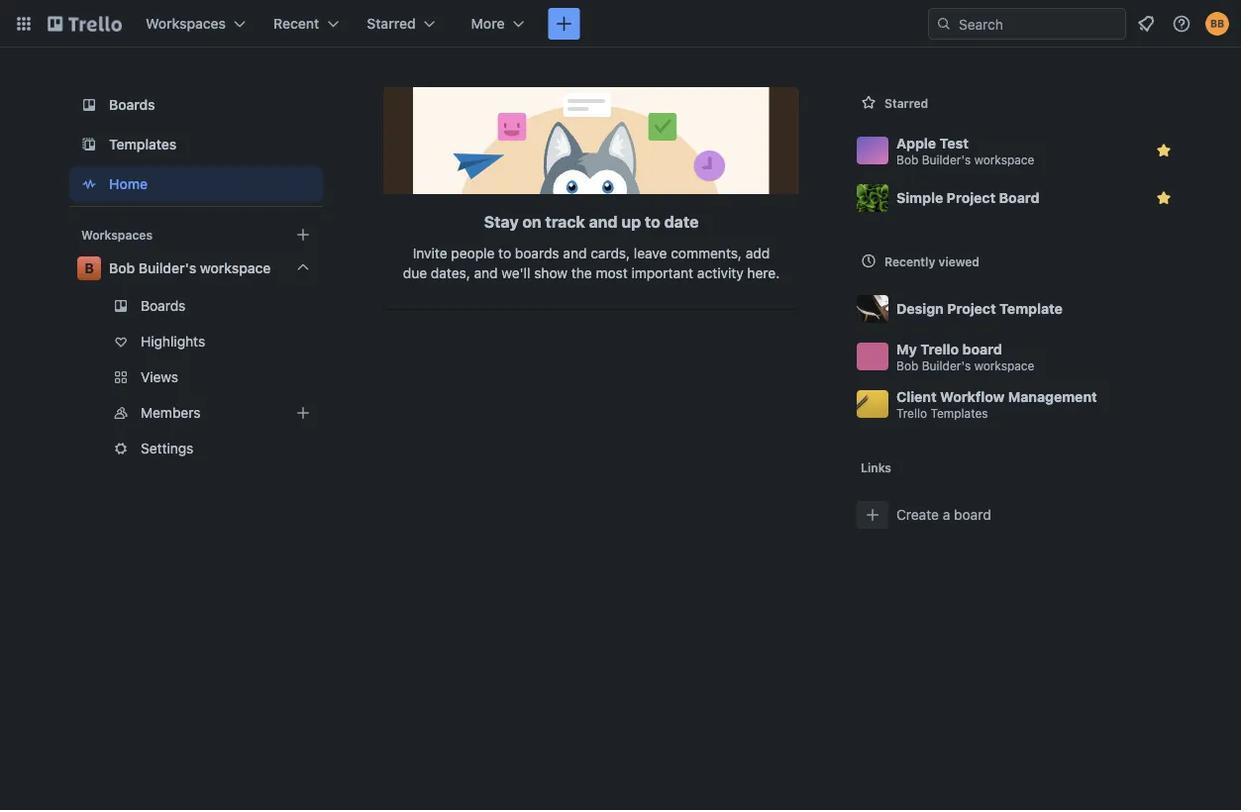 Task type: vqa. For each thing, say whether or not it's contained in the screenshot.
Click to unstar Project Management. It will be removed from your starred list. Image
no



Task type: locate. For each thing, give the bounding box(es) containing it.
0 vertical spatial templates
[[109, 136, 177, 153]]

boards link up highlights 'link'
[[69, 290, 323, 322]]

1 vertical spatial boards link
[[69, 290, 323, 322]]

0 vertical spatial trello
[[921, 341, 959, 357]]

trello
[[921, 341, 959, 357], [897, 407, 928, 421]]

here.
[[748, 265, 780, 281]]

due
[[403, 265, 427, 281]]

1 vertical spatial templates
[[931, 407, 989, 421]]

1 vertical spatial boards
[[141, 298, 186, 314]]

templates up home
[[109, 136, 177, 153]]

project
[[947, 190, 996, 206], [948, 301, 997, 317]]

starred up apple
[[885, 96, 929, 110]]

click to unstar apple test. it will be removed from your starred list. image
[[1155, 141, 1175, 161]]

recently viewed
[[885, 255, 980, 269]]

0 vertical spatial boards
[[109, 97, 155, 113]]

builder's down the test on the right top of the page
[[922, 153, 972, 167]]

we'll
[[502, 265, 531, 281]]

0 vertical spatial to
[[645, 213, 661, 231]]

trello down client
[[897, 407, 928, 421]]

boards up highlights
[[141, 298, 186, 314]]

workspaces button
[[134, 8, 258, 40]]

viewed
[[939, 255, 980, 269]]

2 boards link from the top
[[69, 290, 323, 322]]

cards,
[[591, 245, 630, 262]]

0 vertical spatial project
[[947, 190, 996, 206]]

and
[[589, 213, 618, 231], [563, 245, 587, 262], [474, 265, 498, 281]]

to up we'll
[[499, 245, 512, 262]]

2 vertical spatial builder's
[[922, 359, 972, 373]]

bob right the b
[[109, 260, 135, 277]]

show
[[534, 265, 568, 281]]

bob builder's workspace
[[109, 260, 271, 277]]

design
[[897, 301, 944, 317]]

1 vertical spatial builder's
[[139, 260, 196, 277]]

workspace up the simple project board link
[[975, 153, 1035, 167]]

simple project board
[[897, 190, 1040, 206]]

a
[[943, 507, 951, 523]]

1 boards link from the top
[[69, 87, 323, 123]]

1 horizontal spatial and
[[563, 245, 587, 262]]

to inside invite people to boards and cards, leave comments, add due dates, and we'll show the most important activity here.
[[499, 245, 512, 262]]

board inside button
[[955, 507, 992, 523]]

templates down workflow
[[931, 407, 989, 421]]

bob down "my"
[[897, 359, 919, 373]]

trello inside the my trello board bob builder's workspace
[[921, 341, 959, 357]]

bob down apple
[[897, 153, 919, 167]]

invite
[[413, 245, 448, 262]]

simple
[[897, 190, 944, 206]]

home link
[[69, 167, 323, 202]]

and left up
[[589, 213, 618, 231]]

trello right "my"
[[921, 341, 959, 357]]

1 vertical spatial starred
[[885, 96, 929, 110]]

1 vertical spatial and
[[563, 245, 587, 262]]

boards
[[109, 97, 155, 113], [141, 298, 186, 314]]

1 vertical spatial board
[[955, 507, 992, 523]]

board inside the my trello board bob builder's workspace
[[963, 341, 1003, 357]]

2 vertical spatial and
[[474, 265, 498, 281]]

2 horizontal spatial and
[[589, 213, 618, 231]]

boards right board image
[[109, 97, 155, 113]]

and up 'the'
[[563, 245, 587, 262]]

builder's inside apple test bob builder's workspace
[[922, 153, 972, 167]]

people
[[451, 245, 495, 262]]

recent button
[[262, 8, 351, 40]]

workspaces
[[146, 15, 226, 32], [81, 228, 153, 242]]

templates
[[109, 136, 177, 153], [931, 407, 989, 421]]

0 horizontal spatial starred
[[367, 15, 416, 32]]

0 vertical spatial boards link
[[69, 87, 323, 123]]

template
[[1000, 301, 1063, 317]]

date
[[665, 213, 699, 231]]

1 vertical spatial bob
[[109, 260, 135, 277]]

1 vertical spatial to
[[499, 245, 512, 262]]

1 vertical spatial project
[[948, 301, 997, 317]]

project for design
[[948, 301, 997, 317]]

0 vertical spatial bob
[[897, 153, 919, 167]]

apple
[[897, 135, 937, 151]]

highlights
[[141, 334, 205, 350]]

starred right recent dropdown button
[[367, 15, 416, 32]]

1 horizontal spatial to
[[645, 213, 661, 231]]

to
[[645, 213, 661, 231], [499, 245, 512, 262]]

create a board button
[[849, 492, 1188, 539]]

1 vertical spatial workspaces
[[81, 228, 153, 242]]

activity
[[698, 265, 744, 281]]

create a board
[[897, 507, 992, 523]]

settings
[[141, 441, 194, 457]]

0 vertical spatial starred
[[367, 15, 416, 32]]

2 vertical spatial workspace
[[975, 359, 1035, 373]]

more
[[471, 15, 505, 32]]

0 horizontal spatial to
[[499, 245, 512, 262]]

invite people to boards and cards, leave comments, add due dates, and we'll show the most important activity here.
[[403, 245, 780, 281]]

workspace up highlights 'link'
[[200, 260, 271, 277]]

0 vertical spatial builder's
[[922, 153, 972, 167]]

project down apple test bob builder's workspace
[[947, 190, 996, 206]]

to right up
[[645, 213, 661, 231]]

settings link
[[69, 433, 323, 465]]

2 vertical spatial bob
[[897, 359, 919, 373]]

builder's up highlights
[[139, 260, 196, 277]]

workspace
[[975, 153, 1035, 167], [200, 260, 271, 277], [975, 359, 1035, 373]]

0 vertical spatial workspace
[[975, 153, 1035, 167]]

1 vertical spatial workspace
[[200, 260, 271, 277]]

builder's up workflow
[[922, 359, 972, 373]]

simple project board link
[[849, 174, 1188, 222]]

client workflow management trello templates
[[897, 389, 1098, 421]]

workspaces inside dropdown button
[[146, 15, 226, 32]]

1 horizontal spatial templates
[[931, 407, 989, 421]]

boards link
[[69, 87, 323, 123], [69, 290, 323, 322]]

add image
[[291, 401, 315, 425]]

boards link for highlights
[[69, 290, 323, 322]]

open information menu image
[[1173, 14, 1192, 34]]

1 vertical spatial trello
[[897, 407, 928, 421]]

board image
[[77, 93, 101, 117]]

boards link for templates
[[69, 87, 323, 123]]

home
[[109, 176, 148, 192]]

board down design project template
[[963, 341, 1003, 357]]

my trello board bob builder's workspace
[[897, 341, 1035, 373]]

0 horizontal spatial templates
[[109, 136, 177, 153]]

workspace up client workflow management trello templates
[[975, 359, 1035, 373]]

stay on track and up to date
[[484, 213, 699, 231]]

board right "a"
[[955, 507, 992, 523]]

0 vertical spatial workspaces
[[146, 15, 226, 32]]

boards link up "templates" link
[[69, 87, 323, 123]]

create a workspace image
[[291, 223, 315, 247]]

design project template
[[897, 301, 1063, 317]]

bob
[[897, 153, 919, 167], [109, 260, 135, 277], [897, 359, 919, 373]]

bob builder (bobbuilder40) image
[[1206, 12, 1230, 36]]

builder's
[[922, 153, 972, 167], [139, 260, 196, 277], [922, 359, 972, 373]]

management
[[1009, 389, 1098, 405]]

board for a
[[955, 507, 992, 523]]

client
[[897, 389, 937, 405]]

and down people
[[474, 265, 498, 281]]

starred
[[367, 15, 416, 32], [885, 96, 929, 110]]

boards
[[515, 245, 560, 262]]

project up the my trello board bob builder's workspace
[[948, 301, 997, 317]]

0 vertical spatial board
[[963, 341, 1003, 357]]

board
[[963, 341, 1003, 357], [955, 507, 992, 523]]



Task type: describe. For each thing, give the bounding box(es) containing it.
workspace inside apple test bob builder's workspace
[[975, 153, 1035, 167]]

template board image
[[77, 133, 101, 157]]

Search field
[[953, 9, 1126, 39]]

boards for highlights
[[141, 298, 186, 314]]

up
[[622, 213, 641, 231]]

create
[[897, 507, 940, 523]]

1 horizontal spatial starred
[[885, 96, 929, 110]]

board
[[1000, 190, 1040, 206]]

board for trello
[[963, 341, 1003, 357]]

apple test bob builder's workspace
[[897, 135, 1035, 167]]

templates inside client workflow management trello templates
[[931, 407, 989, 421]]

builder's inside the my trello board bob builder's workspace
[[922, 359, 972, 373]]

workspace inside the my trello board bob builder's workspace
[[975, 359, 1035, 373]]

trello inside client workflow management trello templates
[[897, 407, 928, 421]]

test
[[940, 135, 969, 151]]

templates link
[[69, 127, 323, 163]]

workflow
[[941, 389, 1005, 405]]

design project template link
[[849, 285, 1188, 333]]

search image
[[937, 16, 953, 32]]

my
[[897, 341, 918, 357]]

more button
[[460, 8, 537, 40]]

0 vertical spatial and
[[589, 213, 618, 231]]

bob inside apple test bob builder's workspace
[[897, 153, 919, 167]]

primary element
[[0, 0, 1242, 48]]

starred button
[[355, 8, 448, 40]]

starred inside popup button
[[367, 15, 416, 32]]

back to home image
[[48, 8, 122, 40]]

0 notifications image
[[1135, 12, 1159, 36]]

comments,
[[671, 245, 742, 262]]

most
[[596, 265, 628, 281]]

recently
[[885, 255, 936, 269]]

the
[[572, 265, 592, 281]]

views link
[[69, 362, 323, 393]]

create board or workspace image
[[555, 14, 574, 34]]

dates,
[[431, 265, 471, 281]]

bob inside the my trello board bob builder's workspace
[[897, 359, 919, 373]]

views
[[141, 369, 179, 386]]

project for simple
[[947, 190, 996, 206]]

track
[[546, 213, 586, 231]]

members
[[141, 405, 201, 421]]

important
[[632, 265, 694, 281]]

links
[[861, 461, 892, 475]]

stay
[[484, 213, 519, 231]]

click to unstar simple project board. it will be removed from your starred list. image
[[1155, 188, 1175, 208]]

members link
[[69, 397, 323, 429]]

recent
[[274, 15, 319, 32]]

highlights link
[[69, 326, 323, 358]]

home image
[[77, 172, 101, 196]]

b
[[84, 260, 94, 277]]

leave
[[634, 245, 667, 262]]

boards for templates
[[109, 97, 155, 113]]

on
[[523, 213, 542, 231]]

add
[[746, 245, 770, 262]]

0 horizontal spatial and
[[474, 265, 498, 281]]



